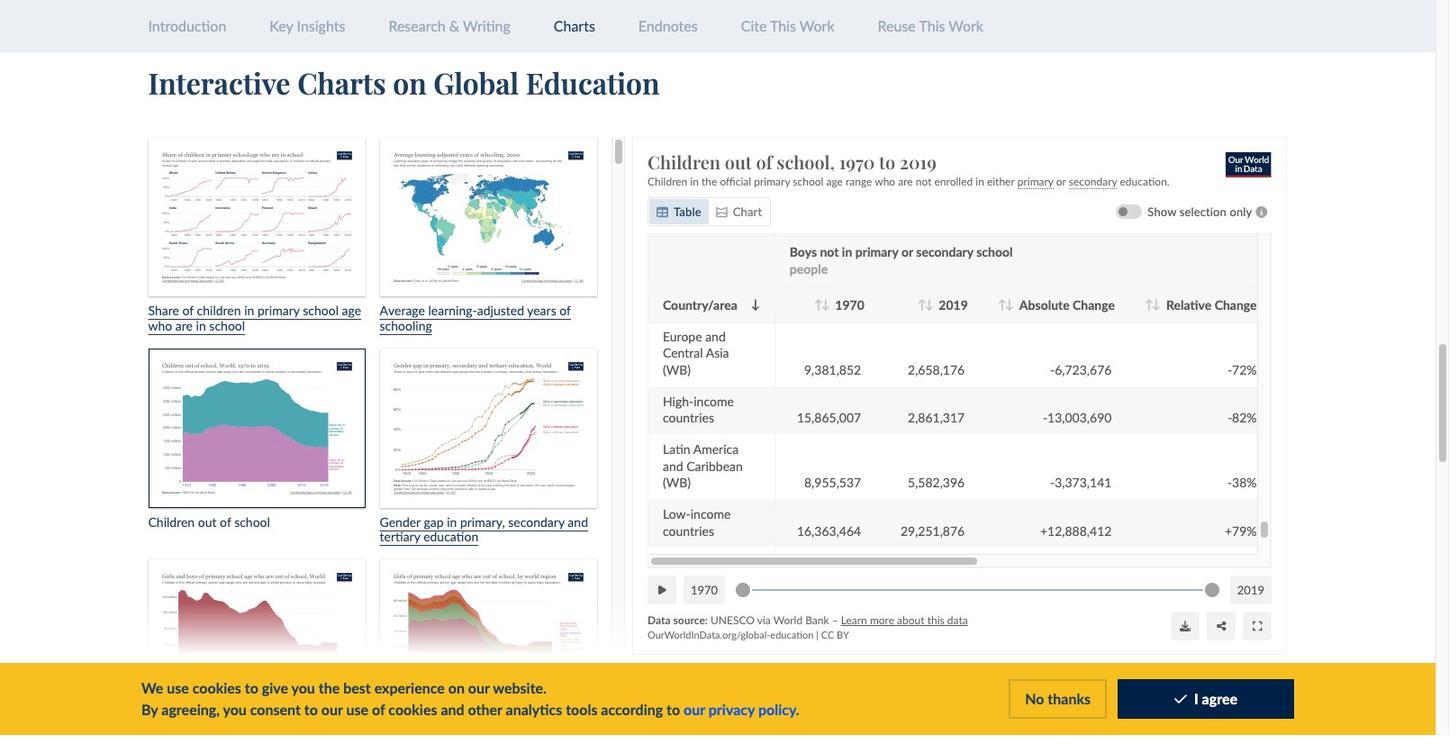 Task type: describe. For each thing, give the bounding box(es) containing it.
-72%
[[1228, 362, 1257, 377]]

endnotes
[[639, 17, 698, 34]]

either
[[987, 175, 1015, 188]]

key insights
[[270, 17, 345, 34]]

38%
[[1233, 475, 1257, 490]]

agree
[[1202, 690, 1238, 708]]

- for 6,723,676
[[1050, 362, 1055, 377]]

reuse this work link
[[878, 17, 984, 34]]

this for reuse
[[919, 17, 945, 34]]

school,
[[777, 149, 835, 174]]

people
[[790, 261, 828, 277]]

this for cite
[[770, 17, 796, 34]]

average
[[380, 303, 425, 318]]

income inside lower-middle- income countries
[[663, 571, 703, 586]]

on inside we use cookies to give you the best experience on our website. by agreeing, you consent to our use of cookies and other analytics tools according to our privacy policy .
[[448, 679, 465, 696]]

gender gap in primary, secondary and tertiary education
[[380, 514, 588, 544]]

of inside the share of children in primary school age who are in school
[[182, 303, 194, 318]]

more
[[870, 613, 895, 627]]

0 vertical spatial who
[[875, 175, 896, 188]]

table
[[674, 205, 702, 219]]

arrow up long image for 2019
[[918, 299, 927, 311]]

countries inside lower-middle- income countries
[[706, 571, 758, 586]]

and inside europe and central asia (wb)
[[706, 328, 726, 344]]

endnotes link
[[639, 17, 698, 34]]

high-income countries
[[663, 393, 734, 425]]

1,169,575
[[908, 249, 968, 264]]

average learning-adjusted years of schooling link
[[380, 138, 597, 333]]

- for 49%
[[1228, 297, 1233, 312]]

adjusted
[[477, 303, 524, 318]]

education.
[[1118, 175, 1170, 188]]

and inside latin america and caribbean (wb)
[[663, 458, 683, 473]]

in inside gender gap in primary, secondary and tertiary education
[[447, 514, 457, 529]]

circle info image
[[1253, 206, 1272, 218]]

-3,373,141
[[1050, 475, 1115, 490]]

in up table
[[690, 175, 699, 188]]

only
[[1230, 205, 1253, 219]]

49%
[[1233, 297, 1257, 312]]

country/area
[[663, 297, 738, 313]]

envelope open text image
[[1240, 700, 1253, 713]]

cite
[[741, 17, 767, 34]]

primary for children in the official primary school age range who are not enrolled in either
[[754, 175, 790, 188]]

learn more about this data link
[[841, 613, 968, 627]]

research
[[389, 17, 446, 34]]

15,865,007
[[797, 410, 865, 425]]

-38%
[[1228, 475, 1257, 490]]

key
[[270, 17, 293, 34]]

1 arrow down long image from the left
[[751, 299, 760, 311]]

out
[[725, 149, 752, 174]]

0 horizontal spatial our
[[321, 701, 343, 718]]

our privacy policy link
[[684, 701, 796, 718]]

high-
[[663, 393, 694, 408]]

age for in
[[342, 303, 361, 318]]

18,958,168
[[901, 297, 968, 312]]

research & writing
[[389, 17, 511, 34]]

arrow up long image for absolute change
[[999, 299, 1007, 311]]

and inside gender gap in primary, secondary and tertiary education
[[568, 514, 588, 529]]

primary for share of children in primary school age who are in school
[[258, 303, 300, 318]]

learn
[[841, 613, 867, 627]]

13,003,690
[[1048, 410, 1112, 425]]

ourworldindata.org/global-
[[648, 629, 771, 641]]

2,658,176
[[908, 362, 968, 377]]

we
[[141, 679, 163, 696]]

9,381,852
[[805, 362, 865, 377]]

18,321,388
[[1048, 297, 1112, 312]]

key insights link
[[270, 17, 345, 34]]

primary inside the boys not in primary or secondary school people
[[856, 244, 899, 260]]

global
[[434, 63, 519, 102]]

.
[[796, 701, 800, 718]]

school right share
[[209, 318, 245, 333]]

no thanks button
[[1009, 680, 1107, 719]]

0 vertical spatial on
[[393, 63, 427, 102]]

- for 3,373,141
[[1050, 475, 1055, 490]]

absolute change
[[1020, 297, 1115, 313]]

arrow up long image for relative change
[[1146, 299, 1154, 311]]

chart link
[[709, 199, 770, 224]]

lower-middle- income countries
[[663, 554, 758, 586]]

work for reuse this work
[[949, 17, 984, 34]]

2 horizontal spatial our
[[684, 701, 705, 718]]

to left give on the bottom left of the page
[[245, 679, 258, 696]]

central
[[663, 345, 703, 360]]

to up children in the official primary school age range who are not enrolled in either
[[879, 149, 896, 174]]

data
[[948, 613, 968, 627]]

arrow down long image for 2019
[[925, 299, 934, 311]]

thanks
[[1048, 690, 1091, 708]]

-13,003,690
[[1043, 410, 1115, 425]]

best
[[343, 679, 371, 696]]

reuse
[[878, 17, 916, 34]]

policy
[[758, 701, 796, 718]]

data source: unesco via world bank – learn more about this data
[[648, 613, 968, 627]]

income for high-
[[694, 393, 734, 408]]

i agree
[[1195, 690, 1238, 708]]

low-
[[663, 506, 691, 521]]

3,373,141
[[1055, 475, 1112, 490]]

0 vertical spatial cookies
[[193, 679, 241, 696]]

37,279,556
[[797, 297, 865, 312]]

work for cite this work
[[800, 17, 835, 34]]

in left the either
[[976, 175, 985, 188]]

introduction
[[148, 17, 226, 34]]

80%
[[1233, 249, 1257, 264]]

give
[[262, 679, 288, 696]]

+12,888,412
[[1041, 523, 1115, 538]]

website.
[[493, 679, 547, 696]]

no thanks
[[1025, 690, 1091, 708]]

show
[[1148, 205, 1177, 219]]

go to previous slide image
[[725, 679, 742, 696]]

gender
[[380, 514, 421, 529]]

cc
[[821, 629, 835, 641]]

or inside the boys not in primary or secondary school people
[[902, 244, 913, 260]]

writing
[[463, 17, 511, 34]]

0 vertical spatial use
[[167, 679, 189, 696]]

0 vertical spatial are
[[898, 175, 913, 188]]

- for 38%
[[1228, 475, 1233, 490]]

not inside the boys not in primary or secondary school people
[[820, 244, 839, 260]]

5,582,396
[[908, 475, 968, 490]]

show selection only
[[1148, 205, 1253, 219]]

according
[[601, 701, 663, 718]]

europe and central asia (wb)
[[663, 328, 729, 377]]

insights
[[297, 17, 345, 34]]

1 horizontal spatial cookies
[[389, 701, 437, 718]]

countries for low-
[[663, 523, 714, 538]]

cite this work link
[[741, 17, 835, 34]]

0 horizontal spatial you
[[223, 701, 247, 718]]

age for official
[[827, 175, 843, 188]]

interactive
[[148, 63, 291, 102]]

experience
[[374, 679, 445, 696]]

- for 18,321,388
[[1043, 297, 1048, 312]]

in right 'children'
[[244, 303, 254, 318]]

education inside gender gap in primary, secondary and tertiary education
[[424, 529, 479, 544]]

0 vertical spatial you
[[291, 679, 315, 696]]

by
[[837, 629, 849, 641]]

consent
[[250, 701, 301, 718]]

(wb) for central
[[663, 362, 691, 377]]



Task type: vqa. For each thing, say whether or not it's contained in the screenshot.


Task type: locate. For each thing, give the bounding box(es) containing it.
who left 'children'
[[148, 318, 172, 333]]

of down experience
[[372, 701, 385, 718]]

1 children from the top
[[648, 149, 721, 174]]

subscribe button
[[1233, 692, 1321, 721]]

age left average
[[342, 303, 361, 318]]

1 vertical spatial who
[[148, 318, 172, 333]]

source:
[[673, 613, 708, 627]]

2019 down 1,169,575
[[939, 297, 968, 313]]

enrolled
[[935, 175, 973, 188]]

0 horizontal spatial who
[[148, 318, 172, 333]]

(wb) up low- at the bottom
[[663, 475, 691, 490]]

0 horizontal spatial arrow down long image
[[925, 299, 934, 311]]

income inside low-income countries
[[691, 506, 731, 521]]

2 work from the left
[[949, 17, 984, 34]]

arrow down long image for absolute change
[[1006, 299, 1014, 311]]

- for 13,003,690
[[1043, 410, 1048, 425]]

1 work from the left
[[800, 17, 835, 34]]

share nodes image
[[1217, 621, 1226, 632]]

0 horizontal spatial cookies
[[193, 679, 241, 696]]

0 vertical spatial 2019
[[900, 149, 937, 174]]

i
[[1195, 690, 1199, 708]]

0 horizontal spatial use
[[167, 679, 189, 696]]

income up america
[[694, 393, 734, 408]]

0 horizontal spatial secondary
[[508, 514, 565, 529]]

of right out
[[756, 149, 773, 174]]

no
[[1025, 690, 1045, 708]]

work
[[800, 17, 835, 34], [949, 17, 984, 34]]

arrow down long image
[[751, 299, 760, 311], [821, 299, 830, 311], [1006, 299, 1014, 311]]

this
[[928, 613, 945, 627]]

0 vertical spatial children
[[648, 149, 721, 174]]

secondary up 18,958,168
[[917, 244, 974, 260]]

of right years
[[560, 303, 571, 318]]

schooling
[[380, 318, 432, 333]]

countries down high-
[[663, 410, 714, 425]]

play image
[[658, 585, 666, 596]]

0 vertical spatial secondary
[[917, 244, 974, 260]]

1 vertical spatial are
[[176, 318, 193, 333]]

3 arrow down long image from the left
[[1006, 299, 1014, 311]]

2 vertical spatial income
[[663, 571, 703, 586]]

children for children out of school, 1970 to 2019
[[648, 149, 721, 174]]

children
[[197, 303, 241, 318]]

not right boys
[[820, 244, 839, 260]]

-
[[1228, 249, 1233, 264], [1043, 297, 1048, 312], [1228, 297, 1233, 312], [1050, 362, 1055, 377], [1228, 362, 1233, 377], [1043, 410, 1048, 425], [1228, 410, 1233, 425], [1050, 475, 1055, 490], [1228, 475, 1233, 490]]

(wb) down central
[[663, 362, 691, 377]]

2 children from the top
[[648, 175, 688, 188]]

1 vertical spatial not
[[820, 244, 839, 260]]

1 vertical spatial primary
[[856, 244, 899, 260]]

primary inside the share of children in primary school age who are in school
[[258, 303, 300, 318]]

0 horizontal spatial on
[[393, 63, 427, 102]]

absolute
[[1020, 297, 1070, 313]]

arrow up long image for 1970
[[814, 299, 823, 311]]

2019 up expand icon at right bottom
[[1238, 583, 1265, 597]]

ourworldindata.org/global-education link
[[648, 629, 814, 641]]

- for 72%
[[1228, 362, 1233, 377]]

middle-
[[702, 554, 744, 569]]

countries for high-
[[663, 410, 714, 425]]

go to next slide image
[[1178, 679, 1195, 696]]

1 arrow down long image from the left
[[925, 299, 934, 311]]

2 arrow up long image from the left
[[999, 299, 1007, 311]]

i agree button
[[1118, 680, 1295, 719]]

1970 up 'source:'
[[691, 583, 718, 597]]

who right 'range'
[[875, 175, 896, 188]]

analytics
[[506, 701, 562, 718]]

0 horizontal spatial charts
[[297, 63, 386, 102]]

0 vertical spatial income
[[694, 393, 734, 408]]

arrow down long image
[[925, 299, 934, 311], [1153, 299, 1161, 311]]

cite this work
[[741, 17, 835, 34]]

expand image
[[1253, 621, 1262, 632]]

in right gap
[[447, 514, 457, 529]]

2,861,317
[[908, 410, 968, 425]]

or right the either
[[1054, 175, 1069, 188]]

or up 18,958,168
[[902, 244, 913, 260]]

2 vertical spatial 1970
[[691, 583, 718, 597]]

1 horizontal spatial primary
[[754, 175, 790, 188]]

use
[[167, 679, 189, 696], [346, 701, 369, 718]]

of inside we use cookies to give you the best experience on our website. by agreeing, you consent to our use of cookies and other analytics tools according to our privacy policy .
[[372, 701, 385, 718]]

age inside the share of children in primary school age who are in school
[[342, 303, 361, 318]]

income for low-
[[691, 506, 731, 521]]

years
[[527, 303, 556, 318]]

age left 'range'
[[827, 175, 843, 188]]

children for children in the official primary school age range who are not enrolled in either
[[648, 175, 688, 188]]

0 vertical spatial age
[[827, 175, 843, 188]]

2 horizontal spatial 2019
[[1238, 583, 1265, 597]]

on right experience
[[448, 679, 465, 696]]

and inside we use cookies to give you the best experience on our website. by agreeing, you consent to our use of cookies and other analytics tools according to our privacy policy .
[[441, 701, 465, 718]]

0 vertical spatial primary
[[754, 175, 790, 188]]

change for relative change
[[1215, 297, 1257, 313]]

- for 80%
[[1228, 249, 1233, 264]]

children out of school, 1970 to 2019
[[648, 149, 937, 174]]

secondary inside the boys not in primary or secondary school people
[[917, 244, 974, 260]]

cookies down experience
[[389, 701, 437, 718]]

0 horizontal spatial this
[[770, 17, 796, 34]]

(wb) inside europe and central asia (wb)
[[663, 362, 691, 377]]

arrow down long image left absolute at the right of the page
[[1006, 299, 1014, 311]]

change right absolute at the right of the page
[[1073, 297, 1115, 313]]

in inside the boys not in primary or secondary school people
[[842, 244, 853, 260]]

share of children in primary school age who are in school link
[[148, 138, 365, 333]]

1 vertical spatial charts
[[297, 63, 386, 102]]

1 vertical spatial cookies
[[389, 701, 437, 718]]

-82%
[[1228, 410, 1257, 425]]

are left 'children'
[[176, 318, 193, 333]]

0 vertical spatial (wb)
[[663, 362, 691, 377]]

share
[[148, 303, 179, 318]]

check image
[[1175, 692, 1187, 707]]

8,955,537
[[805, 475, 865, 490]]

0 horizontal spatial not
[[820, 244, 839, 260]]

introduction link
[[148, 17, 226, 34]]

0 vertical spatial the
[[702, 175, 717, 188]]

primary
[[754, 175, 790, 188], [856, 244, 899, 260], [258, 303, 300, 318]]

0 horizontal spatial arrow up long image
[[918, 299, 927, 311]]

1 vertical spatial use
[[346, 701, 369, 718]]

1 vertical spatial (wb)
[[663, 475, 691, 490]]

asia
[[706, 345, 729, 360]]

1 vertical spatial countries
[[663, 523, 714, 538]]

interactive charts on global education
[[148, 63, 660, 102]]

unesco
[[711, 613, 755, 627]]

change right relative
[[1215, 297, 1257, 313]]

1 vertical spatial children
[[648, 175, 688, 188]]

range
[[846, 175, 873, 188]]

(wb) for and
[[663, 475, 691, 490]]

primary right 'children'
[[258, 303, 300, 318]]

2 arrow down long image from the left
[[1153, 299, 1161, 311]]

0 vertical spatial charts
[[554, 17, 595, 34]]

are inside the share of children in primary school age who are in school
[[176, 318, 193, 333]]

privacy
[[709, 701, 755, 718]]

arrow down long image for relative change
[[1153, 299, 1161, 311]]

in right boys
[[842, 244, 853, 260]]

you left consent at the left bottom of page
[[223, 701, 247, 718]]

1970 down 5,820,647
[[835, 297, 865, 313]]

0 vertical spatial 1970
[[839, 149, 875, 174]]

1 vertical spatial you
[[223, 701, 247, 718]]

2019 up enrolled
[[900, 149, 937, 174]]

arrow down long image down "people"
[[821, 299, 830, 311]]

2 (wb) from the top
[[663, 475, 691, 490]]

(wb) inside latin america and caribbean (wb)
[[663, 475, 691, 490]]

0 horizontal spatial change
[[1073, 297, 1115, 313]]

education right "tertiary"
[[424, 529, 479, 544]]

2 arrow up long image from the left
[[1146, 299, 1154, 311]]

arrow up long image left relative
[[1146, 299, 1154, 311]]

1 vertical spatial income
[[691, 506, 731, 521]]

who inside the share of children in primary school age who are in school
[[148, 318, 172, 333]]

caribbean
[[687, 458, 743, 473]]

2 vertical spatial 2019
[[1238, 583, 1265, 597]]

children out of school, 1970 to 2019 link
[[648, 149, 1272, 174]]

children
[[648, 149, 721, 174], [648, 175, 688, 188]]

latin
[[663, 441, 691, 456]]

&
[[449, 17, 460, 34]]

data
[[648, 613, 671, 627]]

of right share
[[182, 303, 194, 318]]

-6,723,676
[[1050, 362, 1115, 377]]

of inside average learning-adjusted years of schooling
[[560, 303, 571, 318]]

use down best
[[346, 701, 369, 718]]

0 horizontal spatial primary
[[258, 303, 300, 318]]

1 vertical spatial on
[[448, 679, 465, 696]]

this right reuse
[[919, 17, 945, 34]]

2019
[[900, 149, 937, 174], [939, 297, 968, 313], [1238, 583, 1265, 597]]

download image
[[1180, 621, 1191, 632]]

0 horizontal spatial age
[[342, 303, 361, 318]]

by
[[141, 701, 158, 718]]

|
[[816, 629, 819, 641]]

arrow down long image right country/area
[[751, 299, 760, 311]]

children up table icon
[[648, 175, 688, 188]]

income down lower-
[[663, 571, 703, 586]]

or
[[1054, 175, 1069, 188], [902, 244, 913, 260]]

countries inside high-income countries
[[663, 410, 714, 425]]

reuse this work
[[878, 17, 984, 34]]

1 horizontal spatial use
[[346, 701, 369, 718]]

1 horizontal spatial on
[[448, 679, 465, 696]]

arrow down long image for 1970
[[821, 299, 830, 311]]

0 vertical spatial education
[[424, 529, 479, 544]]

our up other
[[468, 679, 490, 696]]

about
[[897, 613, 925, 627]]

work right reuse
[[949, 17, 984, 34]]

and
[[706, 328, 726, 344], [663, 458, 683, 473], [568, 514, 588, 529], [441, 701, 465, 718]]

2 change from the left
[[1215, 297, 1257, 313]]

countries down low- at the bottom
[[663, 523, 714, 538]]

to right consent at the left bottom of page
[[304, 701, 318, 718]]

gap
[[424, 514, 444, 529]]

this right cite
[[770, 17, 796, 34]]

our left privacy
[[684, 701, 705, 718]]

1 vertical spatial 1970
[[835, 297, 865, 313]]

other
[[468, 701, 502, 718]]

you
[[291, 679, 315, 696], [223, 701, 247, 718]]

arrow down long image down 1,169,575
[[925, 299, 934, 311]]

–
[[832, 613, 838, 627]]

low-income countries
[[663, 506, 731, 538]]

countries
[[663, 410, 714, 425], [663, 523, 714, 538], [706, 571, 758, 586]]

1 horizontal spatial not
[[916, 175, 932, 188]]

arrow up long image
[[918, 299, 927, 311], [999, 299, 1007, 311]]

2 horizontal spatial primary
[[856, 244, 899, 260]]

latin america and caribbean (wb)
[[663, 441, 743, 490]]

1 horizontal spatial arrow down long image
[[821, 299, 830, 311]]

arrow up long image down "people"
[[814, 299, 823, 311]]

cookies up agreeing, in the bottom of the page
[[193, 679, 241, 696]]

chart
[[733, 205, 762, 219]]

school right 1,169,575
[[977, 244, 1013, 260]]

the left official
[[702, 175, 717, 188]]

gender gap in primary, secondary and tertiary education link
[[380, 349, 597, 544]]

1 vertical spatial education
[[771, 629, 814, 641]]

2 arrow down long image from the left
[[821, 299, 830, 311]]

2 vertical spatial countries
[[706, 571, 758, 586]]

charts down insights
[[297, 63, 386, 102]]

0 horizontal spatial education
[[424, 529, 479, 544]]

1 horizontal spatial you
[[291, 679, 315, 696]]

1 horizontal spatial or
[[1054, 175, 1069, 188]]

primary left 1,169,575
[[856, 244, 899, 260]]

income inside high-income countries
[[694, 393, 734, 408]]

agreeing,
[[162, 701, 220, 718]]

1970 up 'range'
[[839, 149, 875, 174]]

are right 'range'
[[898, 175, 913, 188]]

not left enrolled
[[916, 175, 932, 188]]

school inside the boys not in primary or secondary school people
[[977, 244, 1013, 260]]

1 horizontal spatial secondary
[[917, 244, 974, 260]]

children up table
[[648, 149, 721, 174]]

0 horizontal spatial are
[[176, 318, 193, 333]]

- for 82%
[[1228, 410, 1233, 425]]

in
[[690, 175, 699, 188], [976, 175, 985, 188], [842, 244, 853, 260], [244, 303, 254, 318], [196, 318, 206, 333], [447, 514, 457, 529]]

1 vertical spatial 2019
[[939, 297, 968, 313]]

arrow up long image
[[814, 299, 823, 311], [1146, 299, 1154, 311]]

income down caribbean
[[691, 506, 731, 521]]

1 horizontal spatial age
[[827, 175, 843, 188]]

our right consent at the left bottom of page
[[321, 701, 343, 718]]

europe
[[663, 328, 702, 344]]

1 horizontal spatial work
[[949, 17, 984, 34]]

(wb)
[[663, 362, 691, 377], [663, 475, 691, 490]]

1 horizontal spatial the
[[702, 175, 717, 188]]

0 horizontal spatial or
[[902, 244, 913, 260]]

1 horizontal spatial this
[[919, 17, 945, 34]]

1 vertical spatial secondary
[[508, 514, 565, 529]]

the inside we use cookies to give you the best experience on our website. by agreeing, you consent to our use of cookies and other analytics tools according to our privacy policy .
[[319, 679, 340, 696]]

0 vertical spatial countries
[[663, 410, 714, 425]]

-18,321,388
[[1043, 297, 1115, 312]]

table image
[[657, 206, 669, 218]]

not
[[916, 175, 932, 188], [820, 244, 839, 260]]

1 arrow up long image from the left
[[918, 299, 927, 311]]

education down world
[[771, 629, 814, 641]]

primary down children out of school, 1970 to 2019
[[754, 175, 790, 188]]

who
[[875, 175, 896, 188], [148, 318, 172, 333]]

0 horizontal spatial arrow down long image
[[751, 299, 760, 311]]

in right share
[[196, 318, 206, 333]]

5,820,647
[[805, 249, 865, 264]]

0 vertical spatial or
[[1054, 175, 1069, 188]]

use up agreeing, in the bottom of the page
[[167, 679, 189, 696]]

school left average
[[303, 303, 339, 318]]

1 horizontal spatial education
[[771, 629, 814, 641]]

arrow up long image down the boys not in primary or secondary school people
[[918, 299, 927, 311]]

1 change from the left
[[1073, 297, 1115, 313]]

1 (wb) from the top
[[663, 362, 691, 377]]

1 horizontal spatial who
[[875, 175, 896, 188]]

2 horizontal spatial arrow down long image
[[1006, 299, 1014, 311]]

2 this from the left
[[919, 17, 945, 34]]

1 arrow up long image from the left
[[814, 299, 823, 311]]

countries down middle-
[[706, 571, 758, 586]]

countries inside low-income countries
[[663, 523, 714, 538]]

1 horizontal spatial charts
[[554, 17, 595, 34]]

arrow up long image left absolute at the right of the page
[[999, 299, 1007, 311]]

work right cite
[[800, 17, 835, 34]]

education
[[424, 529, 479, 544], [771, 629, 814, 641]]

secondary inside gender gap in primary, secondary and tertiary education
[[508, 514, 565, 529]]

arrow down long image left relative
[[1153, 299, 1161, 311]]

charts up education
[[554, 17, 595, 34]]

on down research
[[393, 63, 427, 102]]

of
[[756, 149, 773, 174], [182, 303, 194, 318], [560, 303, 571, 318], [372, 701, 385, 718]]

to right according
[[667, 701, 680, 718]]

0 horizontal spatial arrow up long image
[[814, 299, 823, 311]]

the left best
[[319, 679, 340, 696]]

1 horizontal spatial arrow down long image
[[1153, 299, 1161, 311]]

1 horizontal spatial change
[[1215, 297, 1257, 313]]

bank
[[806, 613, 829, 627]]

1 horizontal spatial are
[[898, 175, 913, 188]]

you right give on the bottom left of the page
[[291, 679, 315, 696]]

1 vertical spatial the
[[319, 679, 340, 696]]

relative change
[[1167, 297, 1257, 313]]

1 horizontal spatial our
[[468, 679, 490, 696]]

to
[[879, 149, 896, 174], [245, 679, 258, 696], [304, 701, 318, 718], [667, 701, 680, 718]]

secondary
[[917, 244, 974, 260], [508, 514, 565, 529]]

1 horizontal spatial arrow up long image
[[1146, 299, 1154, 311]]

1 vertical spatial or
[[902, 244, 913, 260]]

2 vertical spatial primary
[[258, 303, 300, 318]]

-80%
[[1228, 249, 1257, 264]]

secondary right primary,
[[508, 514, 565, 529]]

-49%
[[1228, 297, 1257, 312]]

0 horizontal spatial the
[[319, 679, 340, 696]]

1 vertical spatial age
[[342, 303, 361, 318]]

0 horizontal spatial 2019
[[900, 149, 937, 174]]

1 this from the left
[[770, 17, 796, 34]]

change for absolute change
[[1073, 297, 1115, 313]]

0 horizontal spatial work
[[800, 17, 835, 34]]

29,251,876
[[901, 523, 968, 538]]

relative
[[1167, 297, 1212, 313]]

0 vertical spatial not
[[916, 175, 932, 188]]

1 horizontal spatial 2019
[[939, 297, 968, 313]]

1 horizontal spatial arrow up long image
[[999, 299, 1007, 311]]

children in the official primary school age range who are not enrolled in either
[[648, 175, 1018, 188]]

on
[[393, 63, 427, 102], [448, 679, 465, 696]]

school down school,
[[793, 175, 824, 188]]



